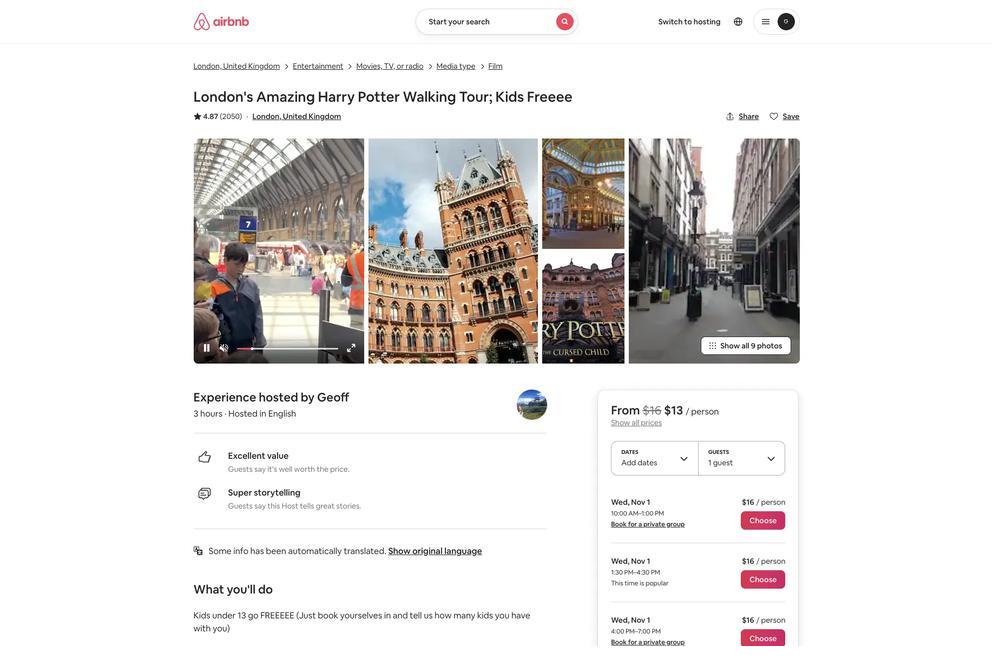 Task type: describe. For each thing, give the bounding box(es) containing it.
walking
[[403, 88, 456, 106]]

hours
[[200, 408, 223, 420]]

to
[[685, 17, 693, 27]]

wed, for wed, nov 1 4:00 pm–7:00 pm
[[611, 616, 630, 625]]

in inside the experience hosted by geoff 3 hours · hosted in english
[[260, 408, 267, 420]]

media type link
[[437, 60, 476, 71]]

excellent value guests say it's well worth the price.
[[228, 451, 350, 474]]

info
[[234, 546, 249, 557]]

super storytelling guests say this host tells great stories.
[[228, 487, 362, 511]]

dates
[[638, 458, 658, 468]]

add
[[622, 458, 636, 468]]

$16 for wed, nov 1 4:00 pm–7:00 pm
[[742, 616, 755, 625]]

kids under 13 go freeeee (just book yourselves in and tell us how many kids you have with you)
[[194, 610, 531, 635]]

price.
[[330, 465, 350, 474]]

start
[[429, 17, 447, 27]]

show inside from $16 $13 / person show all prices
[[611, 418, 631, 428]]

$16 inside from $16 $13 / person show all prices
[[643, 403, 662, 418]]

you'll
[[227, 582, 256, 597]]

hosted
[[229, 408, 258, 420]]

1 vertical spatial london, united kingdom link
[[253, 112, 341, 121]]

this
[[611, 579, 624, 588]]

dates
[[622, 449, 639, 456]]

wed, nov 1 10:00 am–1:00 pm book for a private group
[[611, 498, 685, 529]]

show all 9 photos
[[721, 341, 783, 351]]

film link
[[489, 60, 503, 71]]

choose link for wed, nov 1 1:30 pm–4:30 pm this time is popular
[[741, 571, 786, 589]]

your
[[449, 17, 465, 27]]

save
[[783, 112, 800, 121]]

4:00
[[611, 628, 625, 636]]

$13
[[665, 403, 683, 418]]

hosted
[[259, 390, 298, 405]]

13
[[238, 610, 246, 622]]

some info has been automatically translated. show original language
[[209, 546, 482, 557]]

person for wed, nov 1 4:00 pm–7:00 pm
[[762, 616, 786, 625]]

how
[[435, 610, 452, 622]]

1:30
[[611, 569, 623, 577]]

say for storytelling
[[255, 501, 266, 511]]

this
[[268, 501, 280, 511]]

0 vertical spatial united
[[223, 61, 247, 71]]

2 vertical spatial show
[[388, 546, 411, 557]]

potter
[[358, 88, 400, 106]]

amazing
[[256, 88, 315, 106]]

harry
[[318, 88, 355, 106]]

1 vertical spatial kingdom
[[309, 112, 341, 121]]

am–1:00
[[629, 510, 654, 518]]

wed, for wed, nov 1 10:00 am–1:00 pm book for a private group
[[611, 498, 630, 507]]

have
[[512, 610, 531, 622]]

many
[[454, 610, 476, 622]]

movies, tv, or radio link
[[357, 60, 424, 71]]

excellent
[[228, 451, 265, 462]]

0 vertical spatial ·
[[247, 112, 248, 121]]

pm–4:30
[[625, 569, 650, 577]]

worth
[[294, 465, 315, 474]]

radio
[[406, 61, 424, 71]]

share button
[[722, 107, 764, 126]]

0 horizontal spatial london,
[[194, 61, 222, 71]]

host
[[282, 501, 299, 511]]

film
[[489, 61, 503, 71]]

2 horizontal spatial show
[[721, 341, 740, 351]]

a
[[639, 520, 643, 529]]

$16 for wed, nov 1 10:00 am–1:00 pm book for a private group
[[742, 498, 755, 507]]

1 horizontal spatial kids
[[496, 88, 524, 106]]

· london, united kingdom
[[247, 112, 341, 121]]

1 for wed, nov 1 10:00 am–1:00 pm book for a private group
[[647, 498, 651, 507]]

guests 1 guest
[[709, 449, 733, 468]]

choose link for wed, nov 1 10:00 am–1:00 pm book for a private group
[[741, 512, 786, 530]]

pm for wed, nov 1 10:00 am–1:00 pm book for a private group
[[655, 510, 664, 518]]

storytelling
[[254, 487, 301, 499]]

you)
[[213, 623, 230, 635]]

person for wed, nov 1 10:00 am–1:00 pm book for a private group
[[762, 498, 786, 507]]

media
[[437, 61, 458, 71]]

time
[[625, 579, 639, 588]]

tell
[[410, 610, 422, 622]]

switch to hosting link
[[652, 10, 728, 33]]

4.87 (2050)
[[203, 112, 242, 121]]

1 vertical spatial united
[[283, 112, 307, 121]]

english
[[268, 408, 296, 420]]

or
[[397, 61, 404, 71]]

prices
[[641, 418, 662, 428]]

/ inside from $16 $13 / person show all prices
[[686, 406, 690, 418]]

experience hosted by geoff 3 hours · hosted in english
[[194, 390, 350, 420]]

book
[[611, 520, 627, 529]]

experience
[[194, 390, 256, 405]]

it's
[[268, 465, 277, 474]]

$16 / person for wed, nov 1 4:00 pm–7:00 pm
[[742, 616, 786, 625]]

save button
[[766, 107, 804, 126]]

start your search
[[429, 17, 490, 27]]

some
[[209, 546, 232, 557]]

show all 9 photos link
[[701, 337, 791, 355]]

0 horizontal spatial kingdom
[[248, 61, 280, 71]]

(2050)
[[220, 112, 242, 121]]

london's
[[194, 88, 253, 106]]

london's amazing harry potter walking tour; kids freeee
[[194, 88, 573, 106]]

guest
[[714, 458, 733, 468]]



Task type: vqa. For each thing, say whether or not it's contained in the screenshot.
your
yes



Task type: locate. For each thing, give the bounding box(es) containing it.
2 $16 / person from the top
[[742, 557, 786, 566]]

1 vertical spatial choose
[[750, 575, 777, 585]]

say left it's in the bottom left of the page
[[255, 465, 266, 474]]

2 vertical spatial $16 / person
[[742, 616, 786, 625]]

2 nov from the top
[[632, 557, 646, 566]]

1 vertical spatial nov
[[632, 557, 646, 566]]

1 horizontal spatial london,
[[253, 112, 282, 121]]

all left 9
[[742, 341, 750, 351]]

pm
[[655, 510, 664, 518], [651, 569, 661, 577], [652, 628, 661, 636]]

united
[[223, 61, 247, 71], [283, 112, 307, 121]]

0 horizontal spatial kids
[[194, 610, 211, 622]]

1 vertical spatial choose link
[[741, 571, 786, 589]]

wed, nov 1 1:30 pm–4:30 pm this time is popular
[[611, 557, 669, 588]]

group
[[667, 520, 685, 529]]

wed, inside wed, nov 1 10:00 am–1:00 pm book for a private group
[[611, 498, 630, 507]]

london, up london's
[[194, 61, 222, 71]]

movies, tv, or radio
[[357, 61, 424, 71]]

show original language button
[[388, 546, 482, 557]]

all left prices
[[632, 418, 640, 428]]

1 horizontal spatial united
[[283, 112, 307, 121]]

3 choose link from the top
[[741, 630, 786, 647]]

say
[[255, 465, 266, 474], [255, 501, 266, 511]]

tour;
[[459, 88, 493, 106]]

original
[[413, 546, 443, 557]]

2 vertical spatial nov
[[632, 616, 646, 625]]

great
[[316, 501, 335, 511]]

4.87
[[203, 112, 218, 121]]

london, united kingdom
[[194, 61, 280, 71]]

0 vertical spatial all
[[742, 341, 750, 351]]

3 $16 / person from the top
[[742, 616, 786, 625]]

do
[[258, 582, 273, 597]]

0 horizontal spatial show
[[388, 546, 411, 557]]

kids
[[496, 88, 524, 106], [194, 610, 211, 622]]

1 horizontal spatial in
[[384, 610, 391, 622]]

1 vertical spatial london,
[[253, 112, 282, 121]]

by geoff
[[301, 390, 350, 405]]

2 vertical spatial pm
[[652, 628, 661, 636]]

2 choose from the top
[[750, 575, 777, 585]]

0 vertical spatial choose link
[[741, 512, 786, 530]]

· right (2050)
[[247, 112, 248, 121]]

· right hours
[[225, 408, 227, 420]]

start your search button
[[416, 9, 578, 35]]

the
[[317, 465, 329, 474]]

1 vertical spatial guests
[[228, 465, 253, 474]]

movies,
[[357, 61, 383, 71]]

pm for wed, nov 1 1:30 pm–4:30 pm this time is popular
[[651, 569, 661, 577]]

1 horizontal spatial kingdom
[[309, 112, 341, 121]]

1 horizontal spatial show
[[611, 418, 631, 428]]

1 vertical spatial kids
[[194, 610, 211, 622]]

0 vertical spatial in
[[260, 408, 267, 420]]

choose for wed, nov 1 4:00 pm–7:00 pm
[[750, 634, 777, 644]]

kids
[[478, 610, 493, 622]]

show all prices button
[[611, 418, 662, 428]]

in left english
[[260, 408, 267, 420]]

1 say from the top
[[255, 465, 266, 474]]

you
[[495, 610, 510, 622]]

yourselves
[[340, 610, 382, 622]]

say left 'this'
[[255, 501, 266, 511]]

1 vertical spatial in
[[384, 610, 391, 622]]

1 inside guests 1 guest
[[709, 458, 712, 468]]

didn't a car fly over this building? image
[[369, 139, 538, 364], [369, 139, 538, 364]]

in inside kids under 13 go freeeee (just book yourselves in and tell us how many kids you have with you)
[[384, 610, 391, 622]]

guests inside 'excellent value guests say it's well worth the price.'
[[228, 465, 253, 474]]

2 vertical spatial wed,
[[611, 616, 630, 625]]

show left 9
[[721, 341, 740, 351]]

1 vertical spatial show
[[611, 418, 631, 428]]

wed, inside wed, nov 1 1:30 pm–4:30 pm this time is popular
[[611, 557, 630, 566]]

0 vertical spatial wed,
[[611, 498, 630, 507]]

choose link
[[741, 512, 786, 530], [741, 571, 786, 589], [741, 630, 786, 647]]

guests for super storytelling
[[228, 501, 253, 511]]

0 vertical spatial london, united kingdom link
[[194, 60, 280, 71]]

choose link for wed, nov 1 4:00 pm–7:00 pm
[[741, 630, 786, 647]]

1 choose link from the top
[[741, 512, 786, 530]]

pm up popular
[[651, 569, 661, 577]]

1 vertical spatial pm
[[651, 569, 661, 577]]

0 vertical spatial $16 / person
[[742, 498, 786, 507]]

share
[[739, 112, 760, 121]]

guests inside super storytelling guests say this host tells great stories.
[[228, 501, 253, 511]]

photos
[[758, 341, 783, 351]]

Start your search search field
[[416, 9, 578, 35]]

wed, up 1:30
[[611, 557, 630, 566]]

guests
[[709, 449, 730, 456], [228, 465, 253, 474], [228, 501, 253, 511]]

switch
[[659, 17, 683, 27]]

united down amazing
[[283, 112, 307, 121]]

private
[[644, 520, 665, 529]]

nov
[[632, 498, 646, 507], [632, 557, 646, 566], [632, 616, 646, 625]]

1 nov from the top
[[632, 498, 646, 507]]

0 vertical spatial kids
[[496, 88, 524, 106]]

dates add dates
[[622, 449, 658, 468]]

$16 / person for wed, nov 1 10:00 am–1:00 pm book for a private group
[[742, 498, 786, 507]]

wed, up 10:00
[[611, 498, 630, 507]]

1 vertical spatial all
[[632, 418, 640, 428]]

1 left guest
[[709, 458, 712, 468]]

choose for wed, nov 1 1:30 pm–4:30 pm this time is popular
[[750, 575, 777, 585]]

0 vertical spatial choose
[[750, 516, 777, 526]]

2 vertical spatial choose link
[[741, 630, 786, 647]]

choose for wed, nov 1 10:00 am–1:00 pm book for a private group
[[750, 516, 777, 526]]

0 horizontal spatial ·
[[225, 408, 227, 420]]

1 for wed, nov 1 1:30 pm–4:30 pm this time is popular
[[647, 557, 651, 566]]

kingdom up amazing
[[248, 61, 280, 71]]

famous play image
[[542, 253, 625, 364], [542, 253, 625, 364]]

say inside super storytelling guests say this host tells great stories.
[[255, 501, 266, 511]]

2 wed, from the top
[[611, 557, 630, 566]]

say for value
[[255, 465, 266, 474]]

pm up the private
[[655, 510, 664, 518]]

person inside from $16 $13 / person show all prices
[[692, 406, 719, 418]]

for
[[629, 520, 638, 529]]

guests down excellent
[[228, 465, 253, 474]]

all inside from $16 $13 / person show all prices
[[632, 418, 640, 428]]

nov up pm–7:00
[[632, 616, 646, 625]]

freeee
[[527, 88, 573, 106]]

what you'll do
[[194, 582, 273, 597]]

show
[[721, 341, 740, 351], [611, 418, 631, 428], [388, 546, 411, 557]]

diagon alley image
[[629, 139, 800, 364], [629, 139, 800, 364]]

3 nov from the top
[[632, 616, 646, 625]]

pm inside wed, nov 1 4:00 pm–7:00 pm
[[652, 628, 661, 636]]

book for a private group link
[[611, 520, 685, 529]]

value
[[267, 451, 289, 462]]

1 horizontal spatial ·
[[247, 112, 248, 121]]

london,
[[194, 61, 222, 71], [253, 112, 282, 121]]

translated.
[[344, 546, 387, 557]]

leadenhall market image
[[542, 139, 625, 249], [542, 139, 625, 249]]

0 vertical spatial london,
[[194, 61, 222, 71]]

nov for wed, nov 1 10:00 am–1:00 pm book for a private group
[[632, 498, 646, 507]]

nov for wed, nov 1 1:30 pm–4:30 pm this time is popular
[[632, 557, 646, 566]]

been
[[266, 546, 286, 557]]

0 vertical spatial kingdom
[[248, 61, 280, 71]]

3 choose from the top
[[750, 634, 777, 644]]

super
[[228, 487, 252, 499]]

entertainment
[[293, 61, 344, 71]]

1 horizontal spatial all
[[742, 341, 750, 351]]

kids inside kids under 13 go freeeee (just book yourselves in and tell us how many kids you have with you)
[[194, 610, 211, 622]]

london, united kingdom link up london's
[[194, 60, 280, 71]]

1 inside wed, nov 1 4:00 pm–7:00 pm
[[647, 616, 651, 625]]

1 choose from the top
[[750, 516, 777, 526]]

show left prices
[[611, 418, 631, 428]]

wed, for wed, nov 1 1:30 pm–4:30 pm this time is popular
[[611, 557, 630, 566]]

2 vertical spatial choose
[[750, 634, 777, 644]]

nov inside wed, nov 1 10:00 am–1:00 pm book for a private group
[[632, 498, 646, 507]]

9
[[751, 341, 756, 351]]

pm inside wed, nov 1 10:00 am–1:00 pm book for a private group
[[655, 510, 664, 518]]

go
[[248, 610, 259, 622]]

us
[[424, 610, 433, 622]]

say inside 'excellent value guests say it's well worth the price.'
[[255, 465, 266, 474]]

1 up pm–4:30
[[647, 557, 651, 566]]

1 inside wed, nov 1 1:30 pm–4:30 pm this time is popular
[[647, 557, 651, 566]]

freeeee
[[261, 610, 295, 622]]

has
[[251, 546, 264, 557]]

in left the and at the bottom of page
[[384, 610, 391, 622]]

type
[[460, 61, 476, 71]]

automatically
[[288, 546, 342, 557]]

1 vertical spatial say
[[255, 501, 266, 511]]

1 $16 / person from the top
[[742, 498, 786, 507]]

/ for wed, nov 1 10:00 am–1:00 pm book for a private group
[[757, 498, 760, 507]]

0 vertical spatial nov
[[632, 498, 646, 507]]

pm right pm–7:00
[[652, 628, 661, 636]]

guests up guest
[[709, 449, 730, 456]]

0 horizontal spatial in
[[260, 408, 267, 420]]

$16 for wed, nov 1 1:30 pm–4:30 pm this time is popular
[[742, 557, 755, 566]]

entertainment link
[[293, 60, 344, 71]]

·
[[247, 112, 248, 121], [225, 408, 227, 420]]

2 choose link from the top
[[741, 571, 786, 589]]

· inside the experience hosted by geoff 3 hours · hosted in english
[[225, 408, 227, 420]]

guests inside guests 1 guest
[[709, 449, 730, 456]]

1 vertical spatial $16 / person
[[742, 557, 786, 566]]

1 up am–1:00 at the right of page
[[647, 498, 651, 507]]

book
[[318, 610, 338, 622]]

1 vertical spatial ·
[[225, 408, 227, 420]]

1 wed, from the top
[[611, 498, 630, 507]]

show left original
[[388, 546, 411, 557]]

$16 / person for wed, nov 1 1:30 pm–4:30 pm this time is popular
[[742, 557, 786, 566]]

wed, inside wed, nov 1 4:00 pm–7:00 pm
[[611, 616, 630, 625]]

kids right tour;
[[496, 88, 524, 106]]

1 up pm–7:00
[[647, 616, 651, 625]]

profile element
[[591, 0, 800, 43]]

pm–7:00
[[626, 628, 651, 636]]

0 vertical spatial show
[[721, 341, 740, 351]]

united up london's
[[223, 61, 247, 71]]

2 say from the top
[[255, 501, 266, 511]]

person for wed, nov 1 1:30 pm–4:30 pm this time is popular
[[762, 557, 786, 566]]

kids up with
[[194, 610, 211, 622]]

$16
[[643, 403, 662, 418], [742, 498, 755, 507], [742, 557, 755, 566], [742, 616, 755, 625]]

under
[[212, 610, 236, 622]]

pm for wed, nov 1 4:00 pm–7:00 pm
[[652, 628, 661, 636]]

nov up am–1:00 at the right of page
[[632, 498, 646, 507]]

from
[[611, 403, 640, 418]]

wed, up 4:00
[[611, 616, 630, 625]]

0 vertical spatial guests
[[709, 449, 730, 456]]

/ for wed, nov 1 1:30 pm–4:30 pm this time is popular
[[757, 557, 760, 566]]

from $16 $13 / person show all prices
[[611, 403, 719, 428]]

10:00
[[611, 510, 627, 518]]

/ for wed, nov 1 4:00 pm–7:00 pm
[[757, 616, 760, 625]]

nov for wed, nov 1 4:00 pm–7:00 pm
[[632, 616, 646, 625]]

0 horizontal spatial all
[[632, 418, 640, 428]]

0 vertical spatial say
[[255, 465, 266, 474]]

1 vertical spatial wed,
[[611, 557, 630, 566]]

learn more about the host, geoff. image
[[517, 390, 547, 420], [517, 390, 547, 420]]

1 inside wed, nov 1 10:00 am–1:00 pm book for a private group
[[647, 498, 651, 507]]

1 for wed, nov 1 4:00 pm–7:00 pm
[[647, 616, 651, 625]]

search
[[466, 17, 490, 27]]

nov inside wed, nov 1 1:30 pm–4:30 pm this time is popular
[[632, 557, 646, 566]]

london, down amazing
[[253, 112, 282, 121]]

2 vertical spatial guests
[[228, 501, 253, 511]]

guests for excellent value
[[228, 465, 253, 474]]

pm inside wed, nov 1 1:30 pm–4:30 pm this time is popular
[[651, 569, 661, 577]]

nov up pm–4:30
[[632, 557, 646, 566]]

guests down super
[[228, 501, 253, 511]]

london, united kingdom link down amazing
[[253, 112, 341, 121]]

0 vertical spatial pm
[[655, 510, 664, 518]]

3 wed, from the top
[[611, 616, 630, 625]]

wed, nov 1 4:00 pm–7:00 pm
[[611, 616, 661, 636]]

nov inside wed, nov 1 4:00 pm–7:00 pm
[[632, 616, 646, 625]]

$16 / person
[[742, 498, 786, 507], [742, 557, 786, 566], [742, 616, 786, 625]]

kingdom down harry
[[309, 112, 341, 121]]

hosting
[[694, 17, 721, 27]]

0 horizontal spatial united
[[223, 61, 247, 71]]



